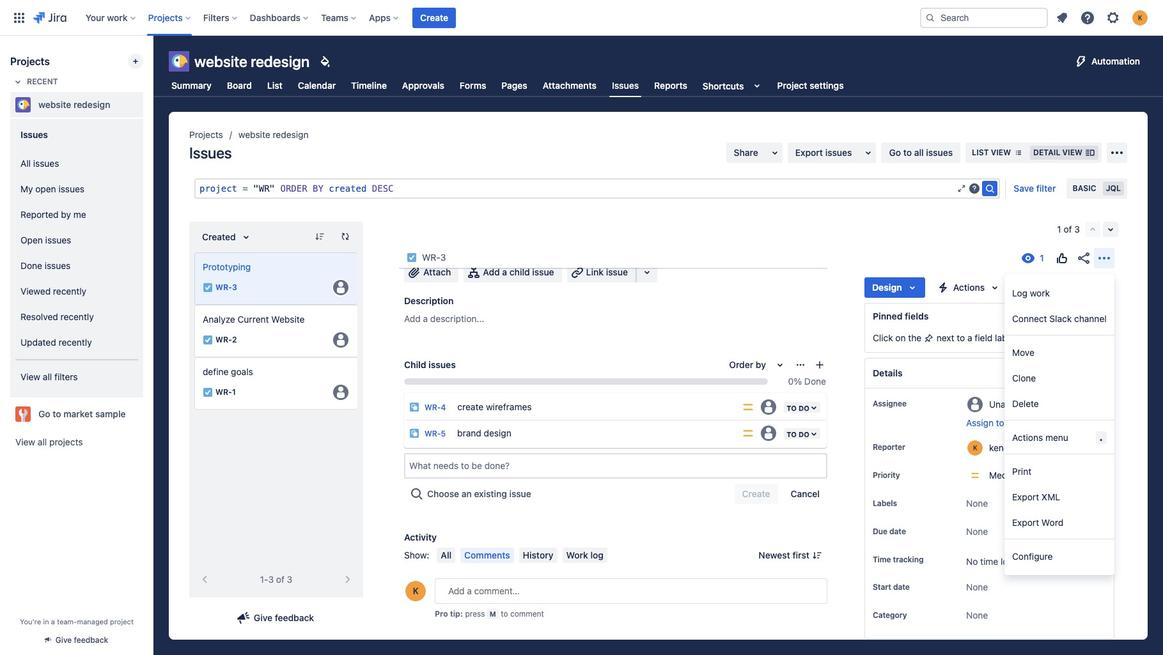 Task type: vqa. For each thing, say whether or not it's contained in the screenshot.
date
yes



Task type: describe. For each thing, give the bounding box(es) containing it.
add a description...
[[404, 314, 485, 324]]

share
[[734, 147, 759, 158]]

apps
[[369, 12, 391, 23]]

pinned fields
[[873, 311, 929, 322]]

logged
[[1001, 557, 1030, 568]]

0 vertical spatial redesign
[[251, 52, 310, 70]]

your
[[86, 12, 105, 23]]

1 vertical spatial done
[[805, 376, 827, 387]]

teams button
[[317, 7, 361, 28]]

cancel
[[791, 489, 820, 500]]

board
[[227, 80, 252, 91]]

issues inside my open issues link
[[59, 183, 85, 194]]

hide message image
[[1094, 309, 1109, 324]]

menu
[[1046, 432, 1069, 443]]

go for go to market sample
[[38, 409, 50, 420]]

share button
[[727, 143, 783, 163]]

more information about this user image
[[968, 441, 983, 456]]

list for list view
[[973, 148, 990, 157]]

word
[[1042, 517, 1064, 528]]

time
[[981, 557, 999, 568]]

channel
[[1075, 313, 1107, 324]]

attach button
[[404, 262, 459, 283]]

order by image
[[238, 230, 254, 245]]

Child issues field
[[406, 455, 827, 478]]

1 horizontal spatial of
[[1064, 224, 1073, 235]]

1 horizontal spatial task image
[[407, 253, 417, 263]]

you're
[[20, 618, 41, 626]]

issues for the top website redesign link
[[20, 129, 48, 140]]

add to starred image for go to market sample
[[139, 407, 155, 422]]

pinned
[[873, 311, 903, 322]]

medium
[[990, 470, 1023, 481]]

banner containing your work
[[0, 0, 1164, 36]]

group containing print
[[1005, 455, 1115, 539]]

work log
[[567, 550, 604, 561]]

wr- up attach
[[422, 252, 441, 263]]

to for next to a field label to start pinning.
[[957, 333, 966, 344]]

2 vertical spatial website
[[239, 129, 270, 140]]

brand design
[[458, 428, 512, 439]]

a left field
[[968, 333, 973, 344]]

work
[[567, 550, 589, 561]]

assign
[[967, 418, 994, 429]]

brand
[[458, 428, 482, 439]]

1 of 3
[[1058, 224, 1081, 235]]

website
[[271, 314, 305, 325]]

automation button
[[1069, 51, 1149, 72]]

due
[[873, 527, 888, 537]]

notifications image
[[1055, 10, 1070, 25]]

newest
[[759, 550, 791, 561]]

managed
[[77, 618, 108, 626]]

resolved
[[20, 311, 58, 322]]

issue actions image
[[796, 360, 806, 370]]

design button
[[865, 278, 926, 298]]

work log button
[[563, 548, 608, 564]]

0 vertical spatial website
[[195, 52, 248, 70]]

project
[[778, 80, 808, 91]]

0 vertical spatial website redesign link
[[10, 92, 138, 118]]

1 vertical spatial redesign
[[74, 99, 110, 110]]

attachments link
[[540, 74, 600, 97]]

search image
[[926, 12, 936, 23]]

forms
[[460, 80, 487, 91]]

wr-3 link
[[422, 250, 446, 266]]

save
[[1014, 183, 1035, 194]]

tip:
[[450, 610, 463, 619]]

delete
[[1013, 398, 1040, 409]]

work for your work
[[107, 12, 128, 23]]

viewed
[[20, 286, 51, 297]]

child issues
[[404, 360, 456, 370]]

give for bottom give feedback "button"
[[56, 636, 72, 646]]

0 vertical spatial 1
[[1058, 224, 1062, 235]]

2 none from the top
[[967, 527, 989, 537]]

choose an existing issue
[[427, 489, 532, 500]]

wr- right issue type: sub-task icon
[[425, 429, 441, 439]]

view for list view
[[992, 148, 1012, 157]]

comment
[[511, 610, 544, 619]]

projects
[[49, 437, 83, 448]]

JQL query field
[[196, 180, 957, 198]]

go for go to all issues
[[890, 147, 902, 158]]

0 vertical spatial website redesign
[[195, 52, 310, 70]]

first
[[793, 550, 810, 561]]

sidebar navigation image
[[139, 51, 168, 77]]

shortcuts
[[703, 80, 744, 91]]

issues for child issues
[[429, 360, 456, 370]]

go to market sample
[[38, 409, 126, 420]]

your profile and settings image
[[1133, 10, 1149, 25]]

create
[[458, 402, 484, 412]]

issues for projects link
[[189, 144, 232, 162]]

1 horizontal spatial give feedback button
[[231, 608, 322, 629]]

to for go to all issues
[[904, 147, 912, 158]]

projects for projects dropdown button
[[148, 12, 183, 23]]

2 vertical spatial website redesign
[[239, 129, 309, 140]]

labels
[[873, 499, 898, 509]]

done issues link
[[15, 253, 138, 279]]

configure link
[[1005, 544, 1115, 569]]

recently for resolved recently
[[61, 311, 94, 322]]

export xml link
[[1005, 484, 1115, 510]]

project = "wr" order by created desc
[[200, 184, 394, 194]]

order by
[[730, 360, 767, 370]]

all for all issues
[[20, 158, 31, 169]]

1 vertical spatial project
[[110, 618, 134, 626]]

menu bar containing all
[[435, 548, 610, 564]]

collapse recent projects image
[[10, 74, 26, 90]]

give for rightmost give feedback "button"
[[254, 613, 273, 624]]

automation image
[[1074, 54, 1090, 69]]

1 vertical spatial website
[[38, 99, 71, 110]]

actions button
[[931, 278, 1009, 298]]

list view
[[973, 148, 1012, 157]]

export for export issues
[[796, 147, 824, 158]]

1 vertical spatial projects
[[10, 56, 50, 67]]

export xml
[[1013, 492, 1061, 503]]

issues inside go to all issues link
[[927, 147, 953, 158]]

history button
[[519, 548, 558, 564]]

labels pin to top. only you can see pinned fields. image
[[900, 499, 910, 509]]

fields
[[905, 311, 929, 322]]

1 horizontal spatial wr-3
[[422, 252, 446, 263]]

date for start date
[[894, 583, 910, 593]]

clone
[[1013, 373, 1037, 384]]

comments button
[[461, 548, 514, 564]]

start date
[[873, 583, 910, 593]]

approvals
[[402, 80, 445, 91]]

click
[[873, 333, 894, 344]]

approvals link
[[400, 74, 447, 97]]

1 vertical spatial give feedback button
[[38, 630, 116, 651]]

jql
[[1107, 184, 1122, 193]]

primary element
[[8, 0, 910, 36]]

print link
[[1005, 459, 1115, 484]]

order by button
[[722, 355, 793, 376]]

feedback for bottom give feedback "button"
[[74, 636, 108, 646]]

timeline
[[351, 80, 387, 91]]

add for add a description...
[[404, 314, 421, 324]]

brand design link
[[452, 421, 737, 447]]

me for assign to me
[[1007, 418, 1020, 429]]

1 none from the top
[[967, 498, 989, 509]]

1 horizontal spatial prototyping
[[404, 237, 482, 255]]

view all projects
[[15, 437, 83, 448]]

recently for updated recently
[[59, 337, 92, 348]]

group containing move
[[1005, 336, 1115, 420]]

tracking
[[894, 555, 924, 565]]

0 horizontal spatial of
[[276, 575, 285, 585]]

export issues
[[796, 147, 853, 158]]

actions image
[[1097, 251, 1113, 266]]

1-3 of 3
[[260, 575, 293, 585]]

time
[[873, 555, 892, 565]]

issues for all issues
[[33, 158, 59, 169]]

all issues
[[20, 158, 59, 169]]

basic
[[1073, 184, 1097, 193]]

board link
[[224, 74, 255, 97]]

kendallparks02
[[990, 442, 1053, 453]]

assignee
[[873, 399, 907, 409]]

m
[[490, 610, 496, 619]]

export for export xml
[[1013, 492, 1040, 503]]



Task type: locate. For each thing, give the bounding box(es) containing it.
all inside group
[[43, 371, 52, 382]]

issues up all issues
[[20, 129, 48, 140]]

clone button
[[1005, 365, 1115, 391]]

work right log
[[1031, 288, 1051, 298]]

dashboards
[[250, 12, 301, 23]]

0 vertical spatial view
[[20, 371, 40, 382]]

4 none from the top
[[967, 611, 989, 622]]

redesign up all issues "link"
[[74, 99, 110, 110]]

issues left reports
[[612, 80, 639, 91]]

no
[[967, 557, 979, 568]]

copy link to issue image
[[444, 252, 454, 262]]

1 horizontal spatial by
[[756, 360, 767, 370]]

issues for done issues
[[45, 260, 71, 271]]

projects up recent
[[10, 56, 50, 67]]

wr- up 'analyze' on the left top of the page
[[216, 283, 232, 293]]

refresh image
[[340, 232, 351, 242]]

issue type: sub-task image
[[409, 402, 420, 413]]

view for view all filters
[[20, 371, 40, 382]]

task image left "wr-1"
[[203, 388, 213, 398]]

issue inside choose an existing issue button
[[510, 489, 532, 500]]

0 vertical spatial project
[[200, 184, 237, 194]]

0 vertical spatial done
[[20, 260, 42, 271]]

0 vertical spatial recently
[[53, 286, 86, 297]]

created
[[202, 232, 236, 243]]

1 vertical spatial recently
[[61, 311, 94, 322]]

1 vertical spatial website redesign link
[[239, 127, 309, 143]]

connect
[[1013, 313, 1048, 324]]

0 horizontal spatial actions
[[954, 282, 986, 293]]

1 horizontal spatial feedback
[[275, 613, 314, 624]]

prototyping down created dropdown button
[[203, 262, 251, 273]]

category
[[873, 611, 908, 621]]

website redesign link down recent
[[10, 92, 138, 118]]

website down recent
[[38, 99, 71, 110]]

view left "projects"
[[15, 437, 35, 448]]

by inside dropdown button
[[756, 360, 767, 370]]

go to all issues link
[[882, 143, 961, 163]]

issues for export issues
[[826, 147, 853, 158]]

0 horizontal spatial task image
[[203, 388, 213, 398]]

unassigned
[[990, 399, 1038, 410]]

0 vertical spatial projects
[[148, 12, 183, 23]]

move
[[1013, 347, 1035, 358]]

log
[[1013, 288, 1028, 298]]

1 vertical spatial go
[[38, 409, 50, 420]]

view for detail view
[[1063, 148, 1083, 157]]

task image
[[203, 283, 213, 293], [203, 335, 213, 346]]

my
[[20, 183, 33, 194]]

priority: medium image for design
[[742, 427, 755, 440]]

vote options: no one has voted for this issue yet. image
[[1055, 251, 1070, 266]]

recently down resolved recently link
[[59, 337, 92, 348]]

feedback
[[275, 613, 314, 624], [74, 636, 108, 646]]

0 horizontal spatial list
[[267, 80, 283, 91]]

banner
[[0, 0, 1164, 36]]

start
[[1028, 333, 1048, 344]]

wr-1
[[216, 388, 236, 398]]

filters
[[54, 371, 78, 382]]

task element containing prototyping
[[195, 253, 358, 305]]

1 horizontal spatial actions
[[1013, 432, 1044, 443]]

1 vertical spatial prototyping
[[203, 262, 251, 273]]

issue right link
[[606, 267, 628, 278]]

to inside go to all issues link
[[904, 147, 912, 158]]

0 vertical spatial give
[[254, 613, 273, 624]]

issues for open issues
[[45, 235, 71, 245]]

1 vertical spatial me
[[1007, 418, 1020, 429]]

analyze current website
[[203, 314, 305, 325]]

3 none from the top
[[967, 582, 989, 593]]

task image up 'analyze' on the left top of the page
[[203, 283, 213, 293]]

timeline link
[[349, 74, 390, 97]]

1 horizontal spatial give feedback
[[254, 613, 314, 624]]

import and bulk change issues image
[[1110, 145, 1125, 161]]

create child image
[[815, 360, 825, 370]]

tab list
[[161, 74, 855, 97]]

0 horizontal spatial issue
[[510, 489, 532, 500]]

0 horizontal spatial work
[[107, 12, 128, 23]]

0 vertical spatial list
[[267, 80, 283, 91]]

give down 1-
[[254, 613, 273, 624]]

group containing log work
[[1005, 276, 1115, 335]]

1 vertical spatial date
[[894, 583, 910, 593]]

search image
[[983, 181, 998, 196]]

cancel button
[[784, 484, 828, 505]]

due date pin to top. only you can see pinned fields. image
[[909, 527, 919, 537]]

reporter pin to top. only you can see pinned fields. image
[[909, 443, 919, 453]]

date right start
[[894, 583, 910, 593]]

1 vertical spatial add
[[404, 314, 421, 324]]

0 horizontal spatial all
[[20, 158, 31, 169]]

export left xml
[[1013, 492, 1040, 503]]

task element containing analyze current website
[[195, 305, 358, 358]]

all for filters
[[43, 371, 52, 382]]

list
[[267, 80, 283, 91], [973, 148, 990, 157]]

0 horizontal spatial done
[[20, 260, 42, 271]]

add
[[483, 267, 500, 278], [404, 314, 421, 324]]

0 vertical spatial task image
[[407, 253, 417, 263]]

1 view from the left
[[992, 148, 1012, 157]]

0 vertical spatial add to starred image
[[139, 97, 155, 113]]

3 task element from the top
[[195, 358, 358, 410]]

help image
[[1081, 10, 1096, 25]]

0 horizontal spatial view
[[992, 148, 1012, 157]]

issue inside add a child issue button
[[533, 267, 555, 278]]

of up vote options: no one has voted for this issue yet. icon
[[1064, 224, 1073, 235]]

export left word at the bottom right of the page
[[1013, 517, 1040, 528]]

website redesign up board
[[195, 52, 310, 70]]

all right the show:
[[441, 550, 452, 561]]

add left the child
[[483, 267, 500, 278]]

"wr"
[[254, 184, 275, 194]]

projects inside dropdown button
[[148, 12, 183, 23]]

give feedback for rightmost give feedback "button"
[[254, 613, 314, 624]]

task element
[[195, 253, 358, 305], [195, 305, 358, 358], [195, 358, 358, 410]]

give feedback for bottom give feedback "button"
[[56, 636, 108, 646]]

1 vertical spatial feedback
[[74, 636, 108, 646]]

1 vertical spatial website redesign
[[38, 99, 110, 110]]

list up syntax help 'image'
[[973, 148, 990, 157]]

list link
[[265, 74, 285, 97]]

0 vertical spatial me
[[73, 209, 86, 220]]

give feedback down you're in a team-managed project
[[56, 636, 108, 646]]

view inside group
[[20, 371, 40, 382]]

a left the child
[[503, 267, 508, 278]]

1 vertical spatial view
[[15, 437, 35, 448]]

1 vertical spatial give feedback
[[56, 636, 108, 646]]

wr-4 link
[[425, 403, 446, 413]]

log work
[[1013, 288, 1051, 298]]

group containing all issues
[[15, 147, 138, 360]]

1 horizontal spatial go
[[890, 147, 902, 158]]

list right board
[[267, 80, 283, 91]]

give feedback down 1-3 of 3
[[254, 613, 314, 624]]

2 vertical spatial recently
[[59, 337, 92, 348]]

me down my open issues link
[[73, 209, 86, 220]]

projects up sidebar navigation image
[[148, 12, 183, 23]]

wr-3 inside task element
[[216, 283, 237, 293]]

1 up vote options: no one has voted for this issue yet. icon
[[1058, 224, 1062, 235]]

1 vertical spatial by
[[756, 360, 767, 370]]

date for due date
[[890, 527, 907, 537]]

task element containing define goals
[[195, 358, 358, 410]]

all for projects
[[38, 437, 47, 448]]

redesign up list link
[[251, 52, 310, 70]]

create wireframes link
[[453, 395, 737, 420]]

0 horizontal spatial feedback
[[74, 636, 108, 646]]

add down description in the left of the page
[[404, 314, 421, 324]]

assignee pin to top. only you can see pinned fields. image
[[910, 399, 920, 409]]

tab list containing issues
[[161, 74, 855, 97]]

wr-3 up attach
[[422, 252, 446, 263]]

actions menu
[[1013, 432, 1069, 443]]

feedback for rightmost give feedback "button"
[[275, 613, 314, 624]]

feedback down 1-3 of 3
[[275, 613, 314, 624]]

export for export word
[[1013, 517, 1040, 528]]

filters button
[[200, 7, 242, 28]]

issue for choose an existing issue
[[510, 489, 532, 500]]

to for go to market sample
[[53, 409, 61, 420]]

all for all
[[441, 550, 452, 561]]

calendar
[[298, 80, 336, 91]]

list inside tab list
[[267, 80, 283, 91]]

done down open
[[20, 260, 42, 271]]

sort descending image
[[315, 232, 325, 242]]

press
[[465, 610, 485, 619]]

0 vertical spatial date
[[890, 527, 907, 537]]

0 vertical spatial go
[[890, 147, 902, 158]]

group
[[15, 118, 138, 398], [15, 147, 138, 360], [1086, 222, 1119, 237], [1005, 276, 1115, 335], [1005, 336, 1115, 420], [1005, 455, 1115, 539]]

to inside assign to me button
[[997, 418, 1005, 429]]

me inside button
[[1007, 418, 1020, 429]]

website redesign down recent
[[38, 99, 110, 110]]

give feedback button down 1-3 of 3
[[231, 608, 322, 629]]

0 vertical spatial give feedback
[[254, 613, 314, 624]]

add to starred image for website redesign
[[139, 97, 155, 113]]

1 vertical spatial give
[[56, 636, 72, 646]]

to inside the go to market sample link
[[53, 409, 61, 420]]

website right projects link
[[239, 129, 270, 140]]

by for order
[[756, 360, 767, 370]]

add inside add a child issue button
[[483, 267, 500, 278]]

your work
[[86, 12, 128, 23]]

all up my
[[20, 158, 31, 169]]

wr-3 up 'analyze' on the left top of the page
[[216, 283, 237, 293]]

0
[[789, 376, 794, 387]]

view
[[992, 148, 1012, 157], [1063, 148, 1083, 157]]

settings image
[[1106, 10, 1122, 25]]

0 horizontal spatial 1
[[232, 388, 236, 398]]

menu bar
[[435, 548, 610, 564]]

add for add a child issue
[[483, 267, 500, 278]]

0 vertical spatial by
[[61, 209, 71, 220]]

0 horizontal spatial add
[[404, 314, 421, 324]]

1 vertical spatial task image
[[203, 388, 213, 398]]

1 vertical spatial actions
[[1013, 432, 1044, 443]]

issue inside link issue button
[[606, 267, 628, 278]]

issue right existing
[[510, 489, 532, 500]]

actions inside "popup button"
[[954, 282, 986, 293]]

1 vertical spatial work
[[1031, 288, 1051, 298]]

issues inside tab list
[[612, 80, 639, 91]]

1 horizontal spatial done
[[805, 376, 827, 387]]

0 vertical spatial task image
[[203, 283, 213, 293]]

1 vertical spatial of
[[276, 575, 285, 585]]

recently for viewed recently
[[53, 286, 86, 297]]

recently
[[53, 286, 86, 297], [61, 311, 94, 322], [59, 337, 92, 348]]

1 horizontal spatial work
[[1031, 288, 1051, 298]]

add to starred image down sidebar navigation image
[[139, 97, 155, 113]]

go up view all projects
[[38, 409, 50, 420]]

1 inside task element
[[232, 388, 236, 398]]

recently down viewed recently link
[[61, 311, 94, 322]]

activity
[[404, 532, 437, 543]]

issue type: sub-task image
[[409, 429, 420, 439]]

me for reported by me
[[73, 209, 86, 220]]

create project image
[[131, 56, 141, 67]]

list for list
[[267, 80, 283, 91]]

recently down the done issues link
[[53, 286, 86, 297]]

priority: medium image
[[742, 401, 755, 414], [742, 427, 755, 440]]

time tracking
[[873, 555, 924, 565]]

updated recently
[[20, 337, 92, 348]]

slack
[[1050, 313, 1073, 324]]

add to starred image right sample
[[139, 407, 155, 422]]

dashboards button
[[246, 7, 314, 28]]

2 priority: medium image from the top
[[742, 427, 755, 440]]

1 vertical spatial all
[[441, 550, 452, 561]]

0 vertical spatial feedback
[[275, 613, 314, 624]]

give feedback button down you're in a team-managed project
[[38, 630, 116, 651]]

issues inside open issues link
[[45, 235, 71, 245]]

task image
[[407, 253, 417, 263], [203, 388, 213, 398]]

3 inside issues list box
[[232, 283, 237, 293]]

0 vertical spatial all
[[20, 158, 31, 169]]

a right 'in'
[[51, 618, 55, 626]]

1 horizontal spatial add
[[483, 267, 500, 278]]

project
[[200, 184, 237, 194], [110, 618, 134, 626]]

task image for prototyping
[[203, 283, 213, 293]]

print
[[1013, 466, 1032, 477]]

order
[[281, 184, 308, 194]]

0 horizontal spatial prototyping
[[203, 262, 251, 273]]

by right the reported
[[61, 209, 71, 220]]

define
[[203, 367, 229, 378]]

view up search icon
[[992, 148, 1012, 157]]

configure
[[1013, 551, 1053, 562]]

link web pages and more image
[[640, 265, 655, 280]]

task image left wr-3 link
[[407, 253, 417, 263]]

work right "your"
[[107, 12, 128, 23]]

projects
[[148, 12, 183, 23], [10, 56, 50, 67], [189, 129, 223, 140]]

2 task image from the top
[[203, 335, 213, 346]]

all inside "link"
[[20, 158, 31, 169]]

feedback down managed
[[74, 636, 108, 646]]

0 horizontal spatial give feedback
[[56, 636, 108, 646]]

of right 1-
[[276, 575, 285, 585]]

wr- down 'analyze' on the left top of the page
[[216, 336, 232, 345]]

created button
[[195, 227, 259, 248]]

0 vertical spatial all
[[915, 147, 924, 158]]

by right order
[[756, 360, 767, 370]]

export right the share dropdown button
[[796, 147, 824, 158]]

1 task element from the top
[[195, 253, 358, 305]]

projects for projects link
[[189, 129, 223, 140]]

0 horizontal spatial projects
[[10, 56, 50, 67]]

2
[[232, 336, 237, 345]]

label
[[996, 333, 1015, 344]]

all
[[915, 147, 924, 158], [43, 371, 52, 382], [38, 437, 47, 448]]

0 vertical spatial prototyping
[[404, 237, 482, 255]]

assign to me
[[967, 418, 1020, 429]]

me down unassigned
[[1007, 418, 1020, 429]]

give feedback button
[[231, 608, 322, 629], [38, 630, 116, 651]]

0 horizontal spatial issues
[[20, 129, 48, 140]]

export word link
[[1005, 510, 1115, 536]]

project inside 'jql query' field
[[200, 184, 237, 194]]

issues inside all issues "link"
[[33, 158, 59, 169]]

my open issues
[[20, 183, 85, 194]]

2 horizontal spatial projects
[[189, 129, 223, 140]]

Search field
[[921, 7, 1049, 28]]

actions for actions
[[954, 282, 986, 293]]

issues inside group
[[20, 129, 48, 140]]

date left "due date pin to top. only you can see pinned fields." icon
[[890, 527, 907, 537]]

done down create child "icon"
[[805, 376, 827, 387]]

calendar link
[[295, 74, 339, 97]]

actions down assign to me button
[[1013, 432, 1044, 443]]

issues inside export issues popup button
[[826, 147, 853, 158]]

.
[[1099, 433, 1105, 443]]

time tracking pin to top. only you can see pinned fields. image
[[927, 555, 937, 566]]

1 horizontal spatial issue
[[533, 267, 555, 278]]

actions left log
[[954, 282, 986, 293]]

work inside popup button
[[107, 12, 128, 23]]

website up board
[[195, 52, 248, 70]]

task image for analyze current website
[[203, 335, 213, 346]]

1 vertical spatial export
[[1013, 492, 1040, 503]]

website redesign link down list link
[[239, 127, 309, 143]]

click on the
[[873, 333, 925, 344]]

design
[[484, 428, 512, 439]]

projects down summary "link"
[[189, 129, 223, 140]]

1 vertical spatial add to starred image
[[139, 407, 155, 422]]

1 down the define goals
[[232, 388, 236, 398]]

0 horizontal spatial go
[[38, 409, 50, 420]]

Add a comment… field
[[435, 579, 828, 605]]

redesign down list link
[[273, 129, 309, 140]]

open
[[20, 235, 43, 245]]

wr- right issue type: sub-task image
[[425, 403, 441, 413]]

2 vertical spatial issues
[[189, 144, 232, 162]]

a down description in the left of the page
[[423, 314, 428, 324]]

create wireframes
[[458, 402, 532, 412]]

1 horizontal spatial project
[[200, 184, 237, 194]]

go right export issues popup button
[[890, 147, 902, 158]]

to for assign to me
[[997, 418, 1005, 429]]

issue right the child
[[533, 267, 555, 278]]

project right managed
[[110, 618, 134, 626]]

1 priority: medium image from the top
[[742, 401, 755, 414]]

0 vertical spatial wr-3
[[422, 252, 446, 263]]

2 task element from the top
[[195, 305, 358, 358]]

resolved recently link
[[15, 305, 138, 330]]

actions for actions menu
[[1013, 432, 1044, 443]]

set project background image
[[318, 54, 333, 69]]

task image inside issues list box
[[203, 388, 213, 398]]

give down "team-"
[[56, 636, 72, 646]]

pages link
[[499, 74, 530, 97]]

jira image
[[33, 10, 66, 25], [33, 10, 66, 25]]

task image left wr-2
[[203, 335, 213, 346]]

2 horizontal spatial issue
[[606, 267, 628, 278]]

work for log work
[[1031, 288, 1051, 298]]

newest first button
[[751, 548, 828, 564]]

filters
[[203, 12, 229, 23]]

add a child issue
[[483, 267, 555, 278]]

syntax help image
[[970, 184, 980, 194]]

projects link
[[189, 127, 223, 143]]

team-
[[57, 618, 77, 626]]

1 horizontal spatial me
[[1007, 418, 1020, 429]]

%
[[794, 376, 802, 387]]

issues down projects link
[[189, 144, 232, 162]]

field
[[975, 333, 993, 344]]

recent
[[27, 77, 58, 86]]

to
[[904, 147, 912, 158], [957, 333, 966, 344], [1018, 333, 1026, 344], [53, 409, 61, 420], [997, 418, 1005, 429], [501, 610, 508, 619]]

open
[[35, 183, 56, 194]]

summary
[[171, 80, 212, 91]]

0 horizontal spatial by
[[61, 209, 71, 220]]

all inside button
[[441, 550, 452, 561]]

issues list box
[[195, 253, 358, 410]]

1 horizontal spatial list
[[973, 148, 990, 157]]

2 vertical spatial redesign
[[273, 129, 309, 140]]

prototyping inside task element
[[203, 262, 251, 273]]

view for view all projects
[[15, 437, 35, 448]]

1 horizontal spatial issues
[[189, 144, 232, 162]]

by inside group
[[61, 209, 71, 220]]

1 horizontal spatial give
[[254, 613, 273, 624]]

1 vertical spatial task image
[[203, 335, 213, 346]]

apps button
[[365, 7, 404, 28]]

work
[[107, 12, 128, 23], [1031, 288, 1051, 298]]

project settings link
[[775, 74, 847, 97]]

1 vertical spatial issues
[[20, 129, 48, 140]]

editor image
[[957, 184, 968, 194]]

export inside popup button
[[796, 147, 824, 158]]

go to all issues
[[890, 147, 953, 158]]

0 horizontal spatial wr-3
[[216, 283, 237, 293]]

1 task image from the top
[[203, 283, 213, 293]]

0 vertical spatial work
[[107, 12, 128, 23]]

move button
[[1005, 340, 1115, 365]]

2 add to starred image from the top
[[139, 407, 155, 422]]

group containing issues
[[15, 118, 138, 398]]

issues inside the done issues link
[[45, 260, 71, 271]]

create button
[[413, 7, 456, 28]]

view down updated on the bottom
[[20, 371, 40, 382]]

2 view from the left
[[1063, 148, 1083, 157]]

priority: medium image for wireframes
[[742, 401, 755, 414]]

0 vertical spatial export
[[796, 147, 824, 158]]

view all filters link
[[15, 365, 138, 390]]

by for reported
[[61, 209, 71, 220]]

prototyping up attach
[[404, 237, 482, 255]]

teams
[[321, 12, 349, 23]]

issue for add a child issue
[[533, 267, 555, 278]]

appswitcher icon image
[[12, 10, 27, 25]]

0 vertical spatial issues
[[612, 80, 639, 91]]

1 horizontal spatial projects
[[148, 12, 183, 23]]

wr-5
[[425, 429, 446, 439]]

a inside add a child issue button
[[503, 267, 508, 278]]

assign to me button
[[967, 417, 1102, 430]]

reports link
[[652, 74, 690, 97]]

work inside button
[[1031, 288, 1051, 298]]

1 horizontal spatial all
[[441, 550, 452, 561]]

0 % done
[[789, 376, 827, 387]]

wr- down the define goals
[[216, 388, 232, 398]]

1 vertical spatial priority: medium image
[[742, 427, 755, 440]]

project left =
[[200, 184, 237, 194]]

view right detail
[[1063, 148, 1083, 157]]

add to starred image
[[139, 97, 155, 113], [139, 407, 155, 422]]

1 add to starred image from the top
[[139, 97, 155, 113]]

website redesign down list link
[[239, 129, 309, 140]]

0 horizontal spatial give
[[56, 636, 72, 646]]



